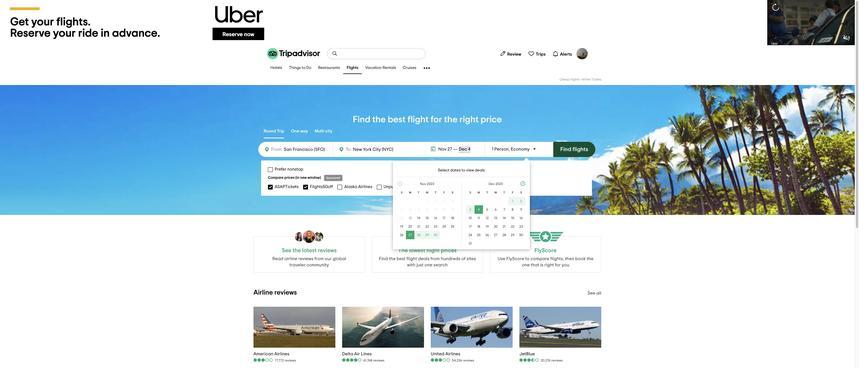 Task type: vqa. For each thing, say whether or not it's contained in the screenshot.
Find the best flight deals from hundreds of sites with just one search Find
yes



Task type: locate. For each thing, give the bounding box(es) containing it.
flight left for
[[408, 115, 429, 124]]

1 vertical spatial nov
[[420, 182, 426, 186]]

select dates to view deals
[[438, 168, 485, 172]]

see the latest reviews
[[282, 248, 337, 253]]

,
[[509, 147, 510, 151]]

prices
[[284, 176, 295, 180]]

2 3 of 5 bubbles image from the left
[[431, 358, 451, 362]]

m down airports
[[478, 191, 480, 194]]

compare
[[531, 256, 550, 261]]

nov for nov 27
[[438, 147, 447, 151]]

jetblue link
[[520, 351, 563, 357]]

s m t w t f s for nov
[[401, 191, 454, 194]]

0 horizontal spatial 23
[[434, 225, 438, 228]]

review
[[507, 52, 522, 56]]

0 horizontal spatial 29
[[425, 233, 429, 237]]

airline reviews
[[254, 289, 297, 296]]

1 vertical spatial flyscore
[[507, 256, 525, 261]]

m for dec 2023
[[478, 191, 480, 194]]

1 horizontal spatial deals
[[475, 168, 485, 172]]

1 horizontal spatial 12
[[486, 216, 489, 220]]

0 vertical spatial flights
[[347, 66, 359, 70]]

from left the our
[[315, 256, 324, 261]]

1 3 of 5 bubbles image from the left
[[254, 358, 273, 362]]

is
[[541, 263, 544, 267]]

way
[[300, 129, 308, 133]]

nov up 'include'
[[438, 147, 447, 151]]

select left 'dates'
[[438, 168, 450, 172]]

find inside button
[[561, 147, 572, 152]]

3 of 5 bubbles image inside the 54,236 reviews link
[[431, 358, 451, 362]]

2 29 from the left
[[511, 233, 515, 237]]

3 of 5 bubbles image for american
[[254, 358, 273, 362]]

2 20 from the left
[[494, 225, 498, 228]]

find for find the best flight for the right price
[[353, 115, 371, 124]]

flyscore up compare
[[535, 248, 557, 253]]

m for nov 2023
[[409, 191, 412, 194]]

the
[[372, 115, 386, 124], [444, 115, 458, 124], [293, 248, 301, 253], [389, 256, 396, 261], [587, 256, 594, 261]]

flights left -
[[570, 78, 580, 81]]

0 horizontal spatial 6
[[409, 208, 411, 211]]

28 up use
[[503, 233, 506, 237]]

0 horizontal spatial find
[[353, 115, 371, 124]]

tickets
[[592, 78, 602, 81]]

deals inside find the best flight deals from hundreds of sites with just one search
[[418, 256, 430, 261]]

from inside the read airline reviews from our global traveler community
[[315, 256, 324, 261]]

77,772 reviews link
[[254, 358, 296, 363]]

2 from from the left
[[431, 256, 440, 261]]

1 s m t w t f s from the left
[[401, 191, 454, 194]]

1 19 from the left
[[400, 225, 404, 228]]

0 horizontal spatial 11
[[452, 208, 454, 211]]

0 horizontal spatial right
[[460, 115, 479, 124]]

2 f from the left
[[512, 191, 514, 194]]

the
[[398, 248, 408, 253]]

0 horizontal spatial 18
[[451, 216, 454, 220]]

1 horizontal spatial 7
[[504, 208, 505, 211]]

2 horizontal spatial airlines
[[446, 352, 461, 356]]

1 t from the left
[[418, 191, 420, 194]]

the for see the latest reviews
[[293, 248, 301, 253]]

deals for view
[[475, 168, 485, 172]]

From where? text field
[[283, 145, 329, 153]]

things to do link
[[286, 62, 315, 74]]

unpublishedflight
[[384, 185, 419, 189]]

29
[[425, 233, 429, 237], [511, 233, 515, 237]]

3.5 of 5 bubbles image
[[520, 358, 539, 362]]

1 horizontal spatial 24
[[469, 233, 472, 237]]

airlines right alaska
[[358, 185, 372, 189]]

one-way link
[[291, 125, 308, 138]]

deals right view
[[475, 168, 485, 172]]

2 s m t w t f s from the left
[[470, 191, 522, 194]]

s m t w t f s down dec 2023
[[470, 191, 522, 194]]

1 horizontal spatial dec
[[489, 182, 495, 186]]

10 up 31
[[469, 216, 472, 220]]

1 vertical spatial best
[[397, 256, 406, 261]]

dec for dec 2023
[[489, 182, 495, 186]]

1 16 from the left
[[434, 216, 437, 220]]

(in
[[296, 176, 299, 180]]

w down nov 2023
[[426, 191, 429, 194]]

0 vertical spatial 3
[[443, 199, 445, 203]]

1 horizontal spatial 27
[[448, 147, 452, 151]]

1 horizontal spatial nov
[[438, 147, 447, 151]]

2 28 from the left
[[503, 233, 506, 237]]

0 vertical spatial 24
[[443, 225, 446, 228]]

find inside find the best flight deals from hundreds of sites with just one search
[[379, 256, 388, 261]]

2 21 from the left
[[503, 225, 506, 228]]

1 horizontal spatial f
[[512, 191, 514, 194]]

use
[[498, 256, 506, 261]]

0 horizontal spatial from
[[315, 256, 324, 261]]

american airlines link
[[254, 351, 296, 357]]

3 t from the left
[[487, 191, 488, 194]]

find flights
[[561, 147, 589, 152]]

1 14 from the left
[[417, 216, 420, 220]]

dec right select all on the right of the page
[[489, 182, 495, 186]]

0 horizontal spatial all
[[470, 184, 475, 189]]

w for dec
[[495, 191, 497, 194]]

0 horizontal spatial see
[[282, 248, 291, 253]]

0 horizontal spatial 25
[[451, 225, 455, 228]]

1 horizontal spatial select
[[457, 184, 470, 189]]

1 vertical spatial see
[[588, 291, 596, 295]]

2 13 from the left
[[494, 216, 497, 220]]

0 vertical spatial 10
[[443, 208, 446, 211]]

w for nov
[[426, 191, 429, 194]]

20
[[408, 225, 412, 228], [494, 225, 498, 228]]

prefer
[[275, 167, 287, 171]]

3 down select all on the right of the page
[[470, 208, 471, 211]]

1 horizontal spatial w
[[495, 191, 497, 194]]

1 vertical spatial to
[[462, 168, 465, 172]]

2 14 from the left
[[503, 216, 506, 220]]

2 26 from the left
[[486, 233, 489, 237]]

1 22 from the left
[[426, 225, 429, 228]]

then
[[565, 256, 575, 261]]

0 horizontal spatial 26
[[400, 233, 404, 237]]

2 t from the left
[[435, 191, 437, 194]]

1 15 from the left
[[426, 216, 429, 220]]

1 horizontal spatial 19
[[486, 225, 489, 228]]

the inside the use flyscore to compare flights, then book the one that is right for you
[[587, 256, 594, 261]]

to up one
[[526, 256, 530, 261]]

1 horizontal spatial 4
[[468, 147, 471, 151]]

27
[[448, 147, 452, 151], [409, 233, 412, 237], [494, 233, 498, 237]]

2 19 from the left
[[486, 225, 489, 228]]

nov
[[438, 147, 447, 151], [420, 182, 426, 186]]

1 w from the left
[[426, 191, 429, 194]]

deals up 'just'
[[418, 256, 430, 261]]

airline
[[285, 256, 297, 261]]

f for dec 2023
[[512, 191, 514, 194]]

22
[[426, 225, 429, 228], [511, 225, 515, 228]]

0 vertical spatial 17
[[443, 216, 446, 220]]

0 vertical spatial all
[[470, 184, 475, 189]]

1 29 from the left
[[425, 233, 429, 237]]

for you
[[555, 263, 570, 267]]

14
[[417, 216, 420, 220], [503, 216, 506, 220]]

flyscore up one
[[507, 256, 525, 261]]

the for find the best flight for the right price
[[372, 115, 386, 124]]

1
[[492, 147, 494, 151], [427, 199, 428, 203], [512, 199, 513, 203]]

1 2023 from the left
[[427, 182, 434, 186]]

1 horizontal spatial 3
[[470, 208, 471, 211]]

0 horizontal spatial m
[[409, 191, 412, 194]]

window)
[[308, 176, 321, 180]]

0 horizontal spatial 2023
[[427, 182, 434, 186]]

6
[[409, 208, 411, 211], [495, 208, 497, 211]]

1 horizontal spatial 1
[[492, 147, 494, 151]]

26
[[400, 233, 404, 237], [486, 233, 489, 237]]

12
[[400, 216, 403, 220], [486, 216, 489, 220]]

airline
[[582, 78, 591, 81], [254, 289, 273, 296]]

right left price on the right
[[460, 115, 479, 124]]

select down select dates to view deals
[[457, 184, 470, 189]]

1 horizontal spatial 20
[[494, 225, 498, 228]]

global
[[333, 256, 346, 261]]

2 horizontal spatial 1
[[512, 199, 513, 203]]

1 vertical spatial 25
[[477, 233, 481, 237]]

0 horizontal spatial 10
[[443, 208, 446, 211]]

1 horizontal spatial flyscore
[[535, 248, 557, 253]]

1 horizontal spatial 17
[[469, 225, 472, 228]]

4 of 5 bubbles image
[[342, 358, 362, 362]]

search image
[[332, 51, 338, 56]]

0 horizontal spatial 20
[[408, 225, 412, 228]]

1 7 from the left
[[418, 208, 420, 211]]

airports
[[467, 167, 482, 171]]

best for for
[[388, 115, 406, 124]]

1 horizontal spatial find
[[379, 256, 388, 261]]

w down dec 2023
[[495, 191, 497, 194]]

0 horizontal spatial 2
[[435, 199, 437, 203]]

1 horizontal spatial 28
[[503, 233, 506, 237]]

11
[[452, 208, 454, 211], [478, 216, 480, 220]]

1 vertical spatial 24
[[469, 233, 472, 237]]

0 horizontal spatial 30
[[434, 233, 438, 237]]

s
[[401, 191, 403, 194], [452, 191, 454, 194], [470, 191, 471, 194], [521, 191, 522, 194]]

united
[[431, 352, 445, 356]]

from up one search
[[431, 256, 440, 261]]

1 horizontal spatial 30
[[519, 233, 523, 237]]

delta air lines link
[[342, 351, 385, 357]]

all
[[470, 184, 475, 189], [597, 291, 602, 295]]

tripadvisor image
[[267, 48, 320, 59]]

0 horizontal spatial select
[[438, 168, 450, 172]]

1 horizontal spatial see
[[588, 291, 596, 295]]

1 m from the left
[[409, 191, 412, 194]]

to:
[[346, 147, 352, 152]]

trips link
[[526, 48, 548, 59]]

21
[[417, 225, 420, 228], [503, 225, 506, 228]]

0 horizontal spatial 15
[[426, 216, 429, 220]]

19
[[400, 225, 404, 228], [486, 225, 489, 228]]

3 of 5 bubbles image down american
[[254, 358, 273, 362]]

3 of 5 bubbles image
[[254, 358, 273, 362], [431, 358, 451, 362]]

4 t from the left
[[504, 191, 505, 194]]

advertisement region
[[0, 0, 855, 45]]

0 horizontal spatial w
[[426, 191, 429, 194]]

1 20 from the left
[[408, 225, 412, 228]]

1 vertical spatial flight
[[407, 256, 417, 261]]

0 vertical spatial nov
[[438, 147, 447, 151]]

7
[[418, 208, 420, 211], [504, 208, 505, 211]]

airlines up 77,772
[[274, 352, 290, 356]]

1 horizontal spatial 14
[[503, 216, 506, 220]]

0 horizontal spatial s m t w t f s
[[401, 191, 454, 194]]

1 from from the left
[[315, 256, 324, 261]]

1 vertical spatial airline
[[254, 289, 273, 296]]

all for select all
[[470, 184, 475, 189]]

24 up flight prices
[[443, 225, 446, 228]]

0 horizontal spatial 4
[[452, 199, 454, 203]]

0 vertical spatial 4
[[468, 147, 471, 151]]

m down unpublishedflight
[[409, 191, 412, 194]]

s m t w t f s down nov 2023
[[401, 191, 454, 194]]

2 23 from the left
[[520, 225, 523, 228]]

select for select all
[[457, 184, 470, 189]]

flight inside find the best flight deals from hundreds of sites with just one search
[[407, 256, 417, 261]]

1 vertical spatial deals
[[418, 256, 430, 261]]

right
[[460, 115, 479, 124], [545, 263, 554, 267]]

6 down dec 2023
[[495, 208, 497, 211]]

our
[[325, 256, 332, 261]]

1 horizontal spatial 5
[[487, 208, 488, 211]]

2 2023 from the left
[[496, 182, 503, 186]]

2 m from the left
[[478, 191, 480, 194]]

0 horizontal spatial 13
[[409, 216, 412, 220]]

2023 for nov 2023
[[427, 182, 434, 186]]

see for see all
[[588, 291, 596, 295]]

0 horizontal spatial 16
[[434, 216, 437, 220]]

0 horizontal spatial 8
[[426, 208, 428, 211]]

2 6 from the left
[[495, 208, 497, 211]]

2 vertical spatial 4
[[478, 208, 480, 211]]

cruises
[[403, 66, 417, 70]]

flights50off
[[310, 185, 333, 189]]

reviews for 20,276 reviews
[[552, 359, 563, 362]]

17
[[443, 216, 446, 220], [469, 225, 472, 228]]

0 horizontal spatial 22
[[426, 225, 429, 228]]

8
[[426, 208, 428, 211], [512, 208, 514, 211]]

0 vertical spatial to
[[302, 66, 306, 70]]

2 horizontal spatial find
[[561, 147, 572, 152]]

to inside the use flyscore to compare flights, then book the one that is right for you
[[526, 256, 530, 261]]

w
[[426, 191, 429, 194], [495, 191, 497, 194]]

1 vertical spatial 4
[[452, 199, 454, 203]]

0 vertical spatial dec
[[459, 147, 467, 151]]

18
[[451, 216, 454, 220], [478, 225, 480, 228]]

book
[[576, 256, 586, 261]]

airlines up the 54,236 reviews link
[[446, 352, 461, 356]]

None search field
[[328, 49, 425, 59]]

include
[[437, 167, 451, 171]]

2 5 from the left
[[487, 208, 488, 211]]

5
[[401, 208, 403, 211], [487, 208, 488, 211]]

1 horizontal spatial flights
[[570, 78, 580, 81]]

2 horizontal spatial 4
[[478, 208, 480, 211]]

0 horizontal spatial flyscore
[[507, 256, 525, 261]]

flight up with
[[407, 256, 417, 261]]

the inside find the best flight deals from hundreds of sites with just one search
[[389, 256, 396, 261]]

20,276 reviews link
[[520, 358, 563, 363]]

1 vertical spatial dec
[[489, 182, 495, 186]]

1 person , economy
[[492, 147, 530, 151]]

1 vertical spatial right
[[545, 263, 554, 267]]

1 horizontal spatial s m t w t f s
[[470, 191, 522, 194]]

trips
[[536, 52, 546, 56]]

flights left vacation
[[347, 66, 359, 70]]

for
[[431, 115, 442, 124]]

cruises link
[[400, 62, 420, 74]]

flights
[[347, 66, 359, 70], [570, 78, 580, 81]]

from
[[315, 256, 324, 261], [431, 256, 440, 261]]

0 vertical spatial 11
[[452, 208, 454, 211]]

0 horizontal spatial 3 of 5 bubbles image
[[254, 358, 273, 362]]

find the best flight for the right price
[[353, 115, 502, 124]]

0 horizontal spatial 21
[[417, 225, 420, 228]]

see for see the latest reviews
[[282, 248, 291, 253]]

61,768
[[363, 359, 372, 362]]

1 f from the left
[[444, 191, 445, 194]]

10 down 'ladybug'
[[443, 208, 446, 211]]

1 vertical spatial select
[[457, 184, 470, 189]]

all for see all
[[597, 291, 602, 295]]

best inside find the best flight deals from hundreds of sites with just one search
[[397, 256, 406, 261]]

air
[[354, 352, 360, 356]]

nov left 'ladybug'
[[420, 182, 426, 186]]

person
[[495, 147, 509, 151]]

1 horizontal spatial 21
[[503, 225, 506, 228]]

dec right the nov 27
[[459, 147, 467, 151]]

0 horizontal spatial airline
[[254, 289, 273, 296]]

1 horizontal spatial 3 of 5 bubbles image
[[431, 358, 451, 362]]

0 vertical spatial 18
[[451, 216, 454, 220]]

to left view
[[462, 168, 465, 172]]

1 30 from the left
[[434, 233, 438, 237]]

1 horizontal spatial from
[[431, 256, 440, 261]]

16
[[434, 216, 437, 220], [520, 216, 523, 220]]

1 horizontal spatial airline
[[582, 78, 591, 81]]

to left do
[[302, 66, 306, 70]]

3 of 5 bubbles image inside "77,772 reviews" link
[[254, 358, 273, 362]]

1 vertical spatial all
[[597, 291, 602, 295]]

0 vertical spatial right
[[460, 115, 479, 124]]

t
[[418, 191, 420, 194], [435, 191, 437, 194], [487, 191, 488, 194], [504, 191, 505, 194]]

28 up lowest
[[417, 233, 421, 237]]

28
[[417, 233, 421, 237], [503, 233, 506, 237]]

24 up 31
[[469, 233, 472, 237]]

2 vertical spatial find
[[379, 256, 388, 261]]

0 horizontal spatial flights
[[347, 66, 359, 70]]

3 of 5 bubbles image down united
[[431, 358, 451, 362]]

right right 'is'
[[545, 263, 554, 267]]

f
[[444, 191, 445, 194], [512, 191, 514, 194]]

6 down unpublishedflight
[[409, 208, 411, 211]]

0 horizontal spatial 12
[[400, 216, 403, 220]]

select
[[438, 168, 450, 172], [457, 184, 470, 189]]

one-way
[[291, 129, 308, 133]]

2 w from the left
[[495, 191, 497, 194]]

reviews for airline reviews
[[275, 289, 297, 296]]

hotels link
[[267, 62, 286, 74]]

flights link
[[343, 62, 362, 74]]

3 down 'ladybug'
[[443, 199, 445, 203]]



Task type: describe. For each thing, give the bounding box(es) containing it.
one search
[[425, 263, 448, 267]]

trip
[[277, 129, 284, 133]]

dec for dec 4
[[459, 147, 467, 151]]

77,772
[[275, 359, 284, 362]]

asaptickets
[[275, 185, 299, 189]]

0 horizontal spatial 1
[[427, 199, 428, 203]]

-
[[580, 78, 581, 81]]

lines
[[361, 352, 372, 356]]

flights,
[[551, 256, 564, 261]]

traveler community
[[290, 263, 329, 267]]

reviews for 61,768 reviews
[[373, 359, 385, 362]]

2023 for dec 2023
[[496, 182, 503, 186]]

hundreds
[[441, 256, 461, 261]]

alerts link
[[550, 48, 574, 59]]

2 22 from the left
[[511, 225, 515, 228]]

61,768 reviews link
[[342, 358, 385, 363]]

american
[[254, 352, 273, 356]]

round
[[264, 129, 276, 133]]

from inside find the best flight deals from hundreds of sites with just one search
[[431, 256, 440, 261]]

1 horizontal spatial 10
[[469, 216, 472, 220]]

find for find the best flight deals from hundreds of sites with just one search
[[379, 256, 388, 261]]

airlines for alaska airlines
[[358, 185, 372, 189]]

view
[[466, 168, 474, 172]]

economy
[[511, 147, 530, 151]]

just
[[417, 263, 424, 267]]

1 26 from the left
[[400, 233, 404, 237]]

1 28 from the left
[[417, 233, 421, 237]]

sites
[[467, 256, 476, 261]]

hotels
[[271, 66, 282, 70]]

sponsored
[[326, 177, 340, 179]]

1 horizontal spatial 25
[[477, 233, 481, 237]]

airlines for american airlines
[[274, 352, 290, 356]]

3 of 5 bubbles image for united
[[431, 358, 451, 362]]

0 horizontal spatial 17
[[443, 216, 446, 220]]

jetblue
[[520, 352, 535, 356]]

airlines for united airlines
[[446, 352, 461, 356]]

united airlines link
[[431, 351, 474, 357]]

rentals
[[383, 66, 396, 70]]

flight prices
[[427, 248, 457, 253]]

vacation rentals
[[365, 66, 396, 70]]

2 7 from the left
[[504, 208, 505, 211]]

profile picture image
[[577, 48, 588, 59]]

select all
[[457, 184, 475, 189]]

read
[[272, 256, 284, 261]]

the lowest flight prices
[[398, 248, 457, 253]]

0 horizontal spatial 24
[[443, 225, 446, 228]]

things to do
[[289, 66, 312, 70]]

flight for for
[[408, 115, 429, 124]]

1 6 from the left
[[409, 208, 411, 211]]

cheap flights - airline tickets
[[560, 78, 602, 81]]

reviews for 54,236 reviews
[[463, 359, 474, 362]]

ladybug
[[430, 185, 448, 189]]

2 8 from the left
[[512, 208, 514, 211]]

1 23 from the left
[[434, 225, 438, 228]]

to for use flyscore to compare flights, then book the one that is right for you
[[526, 256, 530, 261]]

american airlines
[[254, 352, 290, 356]]

nov 2023
[[420, 182, 434, 186]]

new
[[300, 176, 307, 180]]

restaurants link
[[315, 62, 343, 74]]

1 vertical spatial 11
[[478, 216, 480, 220]]

4 s from the left
[[521, 191, 522, 194]]

vacation rentals link
[[362, 62, 400, 74]]

2 15 from the left
[[511, 216, 514, 220]]

find the best flight deals from hundreds of sites with just one search
[[379, 256, 476, 267]]

include nearby airports
[[437, 167, 482, 171]]

the for find the best flight deals from hundreds of sites with just one search
[[389, 256, 396, 261]]

see all link
[[588, 291, 602, 295]]

nov 27
[[438, 147, 452, 151]]

2 30 from the left
[[519, 233, 523, 237]]

1 vertical spatial 3
[[470, 208, 471, 211]]

20,276 reviews
[[541, 359, 563, 362]]

61,768 reviews
[[363, 359, 385, 362]]

alaska
[[344, 185, 357, 189]]

0 horizontal spatial 3
[[443, 199, 445, 203]]

nov for nov 2023
[[420, 182, 426, 186]]

alaska airlines
[[344, 185, 372, 189]]

31
[[469, 242, 472, 245]]

deals for flight
[[418, 256, 430, 261]]

multi-city
[[315, 129, 333, 133]]

flyscore inside the use flyscore to compare flights, then book the one that is right for you
[[507, 256, 525, 261]]

alerts
[[560, 52, 572, 56]]

price
[[481, 115, 502, 124]]

reviews for 77,772 reviews
[[285, 359, 296, 362]]

1 2 from the left
[[435, 199, 437, 203]]

1 vertical spatial flights
[[570, 78, 580, 81]]

find flights button
[[554, 142, 596, 157]]

0 vertical spatial 25
[[451, 225, 455, 228]]

1 5 from the left
[[401, 208, 403, 211]]

1 8 from the left
[[426, 208, 428, 211]]

1 vertical spatial 17
[[469, 225, 472, 228]]

from:
[[271, 147, 283, 152]]

cheap
[[560, 78, 570, 81]]

flight for deals
[[407, 256, 417, 261]]

To where? text field
[[352, 146, 404, 153]]

to for select dates to view deals
[[462, 168, 465, 172]]

2 horizontal spatial 27
[[494, 233, 498, 237]]

airline reviews link
[[254, 289, 297, 296]]

20,276
[[541, 359, 551, 362]]

multi-city link
[[315, 125, 333, 138]]

1 s from the left
[[401, 191, 403, 194]]

2 9 from the left
[[520, 208, 522, 211]]

do
[[306, 66, 312, 70]]

2 s from the left
[[452, 191, 454, 194]]

compare prices (in new window)
[[268, 176, 321, 180]]

f for nov 2023
[[444, 191, 445, 194]]

54,236 reviews link
[[431, 358, 474, 363]]

2 12 from the left
[[486, 216, 489, 220]]

nonstop
[[287, 167, 303, 171]]

things
[[289, 66, 301, 70]]

best for deals
[[397, 256, 406, 261]]

1 vertical spatial 18
[[478, 225, 480, 228]]

3 s from the left
[[470, 191, 471, 194]]

54,236
[[452, 359, 462, 362]]

of
[[462, 256, 466, 261]]

1 21 from the left
[[417, 225, 420, 228]]

2 2 from the left
[[520, 199, 522, 203]]

prefer nonstop
[[275, 167, 303, 171]]

0 horizontal spatial to
[[302, 66, 306, 70]]

vacation
[[365, 66, 382, 70]]

find for find flights
[[561, 147, 572, 152]]

1 13 from the left
[[409, 216, 412, 220]]

delta
[[342, 352, 353, 356]]

dates
[[450, 168, 461, 172]]

0 horizontal spatial 27
[[409, 233, 412, 237]]

review link
[[498, 48, 524, 59]]

select for select dates to view deals
[[438, 168, 450, 172]]

reviews inside the read airline reviews from our global traveler community
[[298, 256, 314, 261]]

round trip link
[[264, 125, 284, 138]]

dec 4
[[459, 147, 471, 151]]

dec 2023
[[489, 182, 503, 186]]

with
[[407, 263, 416, 267]]

2 16 from the left
[[520, 216, 523, 220]]

s m t w t f s for dec
[[470, 191, 522, 194]]

1 12 from the left
[[400, 216, 403, 220]]

united airlines
[[431, 352, 461, 356]]

1 9 from the left
[[435, 208, 437, 211]]

delta air lines
[[342, 352, 372, 356]]

multi-
[[315, 129, 325, 133]]

right inside the use flyscore to compare flights, then book the one that is right for you
[[545, 263, 554, 267]]



